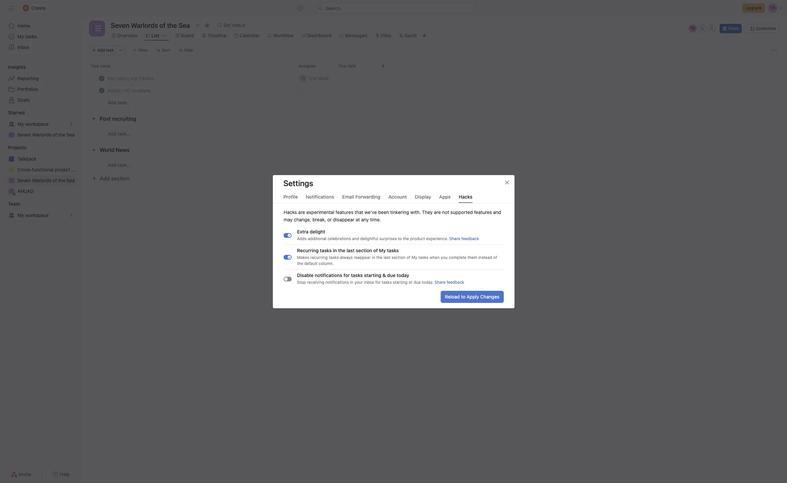 Task type: vqa. For each thing, say whether or not it's contained in the screenshot.
"or workflow"
no



Task type: locate. For each thing, give the bounding box(es) containing it.
0 vertical spatial share
[[728, 26, 739, 31]]

section inside button
[[111, 176, 129, 182]]

1 vertical spatial add task… row
[[81, 127, 788, 140]]

hacks button
[[459, 194, 473, 203]]

post recruiting
[[100, 116, 136, 122]]

2 add task… from the top
[[108, 131, 131, 137]]

0 vertical spatial section
[[111, 176, 129, 182]]

my workspace
[[17, 121, 49, 127], [17, 213, 49, 218]]

add task… for recruiting
[[108, 131, 131, 137]]

starred element
[[0, 107, 81, 142]]

features
[[336, 209, 353, 215], [474, 209, 492, 215]]

section
[[111, 176, 129, 182], [356, 248, 372, 253], [392, 255, 406, 260]]

my inside 'global' element
[[17, 34, 24, 39]]

messages link
[[340, 32, 368, 39]]

hacks up may
[[284, 209, 297, 215]]

changes
[[480, 294, 500, 300]]

today
[[397, 273, 409, 278]]

0 horizontal spatial features
[[336, 209, 353, 215]]

add task… up add section
[[108, 162, 131, 168]]

workspace down 'amjad' link
[[25, 213, 49, 218]]

upgrade button
[[743, 3, 765, 13]]

last
[[347, 248, 355, 253], [384, 255, 391, 260]]

1 horizontal spatial or
[[409, 280, 413, 285]]

0 vertical spatial share feedback link
[[449, 236, 479, 241]]

insights element
[[0, 61, 81, 107]]

account
[[389, 194, 407, 200]]

warlords inside "starred" element
[[32, 132, 51, 138]]

1 vertical spatial hacks
[[284, 209, 297, 215]]

seven warlords of the sea link inside "starred" element
[[4, 130, 77, 140]]

2 vertical spatial switch
[[284, 277, 292, 281]]

workspace down goals link
[[25, 121, 49, 127]]

0 vertical spatial add task… button
[[108, 99, 131, 106]]

switch left stop
[[284, 277, 292, 281]]

email forwarding button
[[342, 194, 381, 203]]

assignee
[[299, 63, 316, 69]]

0 vertical spatial due
[[387, 273, 396, 278]]

feedback up reload
[[447, 280, 464, 285]]

0 vertical spatial add task… row
[[81, 96, 788, 109]]

and inside 'hacks are experimental features that we've been tinkering with. they are not supported features and may change, break, or disappear at any time.'
[[493, 209, 501, 215]]

settings
[[284, 179, 313, 188]]

1 vertical spatial task…
[[118, 131, 131, 137]]

2 vertical spatial add task… button
[[108, 161, 131, 169]]

share inside button
[[728, 26, 739, 31]]

0 horizontal spatial to
[[398, 236, 402, 241]]

1 horizontal spatial in
[[350, 280, 353, 285]]

Completed checkbox
[[98, 86, 106, 95]]

1 sea from the top
[[67, 132, 75, 138]]

sea inside "starred" element
[[67, 132, 75, 138]]

seven warlords of the sea down "cross-functional project plan"
[[17, 178, 75, 183]]

add task… inside header untitled section tree grid
[[108, 100, 131, 105]]

add down 'world'
[[100, 176, 110, 182]]

my tasks link
[[4, 31, 77, 42]]

2 seven warlords of the sea from the top
[[17, 178, 75, 183]]

0 vertical spatial notifications
[[315, 273, 342, 278]]

2 add task… button from the top
[[108, 130, 131, 138]]

completed image up completed option
[[98, 74, 106, 82]]

the down project
[[58, 178, 65, 183]]

add inside button
[[100, 176, 110, 182]]

add task… button for news
[[108, 161, 131, 169]]

reload to apply changes
[[445, 294, 500, 300]]

tasks up column.
[[329, 255, 339, 260]]

starting up 'inbox'
[[364, 273, 381, 278]]

0 vertical spatial warlords
[[32, 132, 51, 138]]

0 vertical spatial seven
[[17, 132, 31, 138]]

my down starred
[[17, 121, 24, 127]]

time.
[[370, 217, 381, 222]]

the down makes
[[297, 261, 303, 266]]

seven warlords of the sea link up talkback link
[[4, 130, 77, 140]]

to left apply
[[461, 294, 465, 300]]

my down team in the top left of the page
[[17, 213, 24, 218]]

1 vertical spatial notifications
[[325, 280, 349, 285]]

add task… button
[[108, 99, 131, 106], [108, 130, 131, 138], [108, 161, 131, 169]]

add task… button for recruiting
[[108, 130, 131, 138]]

sea for seven warlords of the sea "link" inside the "starred" element
[[67, 132, 75, 138]]

apps
[[439, 194, 451, 200]]

sea
[[67, 132, 75, 138], [67, 178, 75, 183]]

1 horizontal spatial features
[[474, 209, 492, 215]]

goals
[[17, 97, 30, 103]]

0 horizontal spatial in
[[333, 248, 337, 253]]

1 horizontal spatial for
[[375, 280, 381, 285]]

my workspace down starred
[[17, 121, 49, 127]]

add
[[97, 48, 105, 53], [108, 100, 116, 105], [108, 131, 116, 137], [108, 162, 116, 168], [100, 176, 110, 182]]

disappear
[[333, 217, 355, 222]]

2 completed image from the top
[[98, 86, 106, 95]]

2 vertical spatial section
[[392, 255, 406, 260]]

0 vertical spatial switch
[[284, 233, 292, 238]]

0 horizontal spatial and
[[352, 236, 359, 241]]

starting
[[364, 273, 381, 278], [393, 280, 408, 285]]

my workspace link down goals link
[[4, 119, 77, 130]]

1 horizontal spatial are
[[434, 209, 441, 215]]

add left task
[[97, 48, 105, 53]]

forwarding
[[356, 194, 381, 200]]

2 vertical spatial add task…
[[108, 162, 131, 168]]

task
[[106, 48, 114, 53]]

task
[[90, 63, 99, 69]]

workspace
[[25, 121, 49, 127], [25, 213, 49, 218]]

1 vertical spatial share
[[449, 236, 460, 241]]

seven warlords of the sea for seven warlords of the sea "link" inside the "starred" element
[[17, 132, 75, 138]]

seven warlords of the sea link down functional
[[4, 175, 77, 186]]

0 vertical spatial my workspace
[[17, 121, 49, 127]]

for right 'inbox'
[[375, 280, 381, 285]]

to right surprises
[[398, 236, 402, 241]]

tasks inside my tasks link
[[25, 34, 37, 39]]

section up the today at the bottom right
[[392, 255, 406, 260]]

the up talkback link
[[58, 132, 65, 138]]

tasks
[[25, 34, 37, 39], [320, 248, 332, 253], [387, 248, 399, 253], [329, 255, 339, 260], [418, 255, 429, 260], [351, 273, 363, 278], [382, 280, 392, 285]]

1 vertical spatial completed image
[[98, 86, 106, 95]]

1 horizontal spatial starting
[[393, 280, 408, 285]]

3 add task… button from the top
[[108, 161, 131, 169]]

warlords up talkback link
[[32, 132, 51, 138]]

or right "break,"
[[327, 217, 332, 222]]

0 horizontal spatial tb
[[300, 76, 306, 81]]

add task… for news
[[108, 162, 131, 168]]

completed image
[[98, 74, 106, 82], [98, 86, 106, 95]]

today.
[[422, 280, 434, 285]]

switch left adds
[[284, 233, 292, 238]]

seven warlords of the sea for seven warlords of the sea "link" in the projects element
[[17, 178, 75, 183]]

3 task… from the top
[[118, 162, 131, 168]]

notifications
[[306, 194, 334, 200]]

timeline
[[208, 33, 226, 38]]

notifications down column.
[[315, 273, 342, 278]]

1 vertical spatial for
[[375, 280, 381, 285]]

calendar link
[[234, 32, 260, 39]]

1 features from the left
[[336, 209, 353, 215]]

0 vertical spatial add task…
[[108, 100, 131, 105]]

1 workspace from the top
[[25, 121, 49, 127]]

header untitled section tree grid
[[81, 72, 788, 109]]

2 my workspace link from the top
[[4, 210, 77, 221]]

1 seven warlords of the sea link from the top
[[4, 130, 77, 140]]

the left product
[[403, 236, 409, 241]]

1 vertical spatial my workspace link
[[4, 210, 77, 221]]

seven inside projects element
[[17, 178, 31, 183]]

1 vertical spatial seven
[[17, 178, 31, 183]]

remove from starred image
[[204, 23, 210, 28]]

due left today.
[[414, 280, 421, 285]]

my inside "starred" element
[[17, 121, 24, 127]]

1 horizontal spatial tb
[[690, 26, 696, 31]]

the inside projects element
[[58, 178, 65, 183]]

0 vertical spatial tb
[[690, 26, 696, 31]]

1 vertical spatial seven warlords of the sea
[[17, 178, 75, 183]]

1 my workspace link from the top
[[4, 119, 77, 130]]

2 vertical spatial add task… row
[[81, 159, 788, 171]]

switch
[[284, 233, 292, 238], [284, 255, 292, 260], [284, 277, 292, 281]]

or inside 'hacks are experimental features that we've been tinkering with. they are not supported features and may change, break, or disappear at any time.'
[[327, 217, 332, 222]]

or
[[327, 217, 332, 222], [409, 280, 413, 285]]

1 vertical spatial add task…
[[108, 131, 131, 137]]

1 vertical spatial to
[[461, 294, 465, 300]]

0 vertical spatial seven warlords of the sea link
[[4, 130, 77, 140]]

completed image inside recruiting top pirates cell
[[98, 74, 106, 82]]

task… down 'assign hq locations' text field in the left of the page
[[118, 100, 131, 105]]

notifications right 'receiving'
[[325, 280, 349, 285]]

overview
[[117, 33, 138, 38]]

2 seven warlords of the sea link from the top
[[4, 175, 77, 186]]

add for news's add task… button
[[108, 162, 116, 168]]

apps button
[[439, 194, 451, 203]]

2 add task… row from the top
[[81, 127, 788, 140]]

1 vertical spatial warlords
[[32, 178, 51, 183]]

my workspace inside the teams element
[[17, 213, 49, 218]]

0 horizontal spatial starting
[[364, 273, 381, 278]]

1 vertical spatial sea
[[67, 178, 75, 183]]

1 vertical spatial workspace
[[25, 213, 49, 218]]

add task… row
[[81, 96, 788, 109], [81, 127, 788, 140], [81, 159, 788, 171]]

the up always
[[338, 248, 345, 253]]

section up reappear
[[356, 248, 372, 253]]

add task… down 'assign hq locations' text field in the left of the page
[[108, 100, 131, 105]]

share feedback link up reload
[[435, 280, 464, 285]]

been
[[378, 209, 389, 215]]

0 horizontal spatial are
[[298, 209, 305, 215]]

2 horizontal spatial in
[[372, 255, 375, 260]]

switch left makes
[[284, 255, 292, 260]]

0 vertical spatial or
[[327, 217, 332, 222]]

0 vertical spatial workspace
[[25, 121, 49, 127]]

assign hq locations cell
[[81, 84, 296, 97]]

share
[[728, 26, 739, 31], [449, 236, 460, 241], [435, 280, 446, 285]]

workspace inside the teams element
[[25, 213, 49, 218]]

1 vertical spatial starting
[[393, 280, 408, 285]]

1 seven warlords of the sea from the top
[[17, 132, 75, 138]]

3 add task… row from the top
[[81, 159, 788, 171]]

0 horizontal spatial or
[[327, 217, 332, 222]]

add up add section button
[[108, 162, 116, 168]]

or down the today at the bottom right
[[409, 280, 413, 285]]

collapse task list for this section image
[[91, 147, 96, 153]]

0 horizontal spatial for
[[344, 273, 350, 278]]

goals link
[[4, 95, 77, 105]]

due right the &
[[387, 273, 396, 278]]

amjad link
[[4, 186, 77, 197]]

add for recruiting's add task… button
[[108, 131, 116, 137]]

completed image down completed checkbox
[[98, 86, 106, 95]]

row
[[81, 60, 788, 72], [89, 72, 780, 73], [81, 72, 788, 85], [81, 84, 788, 97]]

date
[[348, 63, 356, 69]]

disable notifications for tasks starting & due today stop receiving notifications in your inbox for tasks starting or due today. share feedback
[[297, 273, 464, 285]]

1 vertical spatial seven warlords of the sea link
[[4, 175, 77, 186]]

last up the &
[[384, 255, 391, 260]]

for down always
[[344, 273, 350, 278]]

1 vertical spatial feedback
[[447, 280, 464, 285]]

0 vertical spatial and
[[493, 209, 501, 215]]

add down post recruiting button
[[108, 131, 116, 137]]

in inside disable notifications for tasks starting & due today stop receiving notifications in your inbox for tasks starting or due today. share feedback
[[350, 280, 353, 285]]

to
[[398, 236, 402, 241], [461, 294, 465, 300]]

completed image inside the assign hq locations "cell"
[[98, 86, 106, 95]]

you
[[441, 255, 448, 260]]

seven warlords of the sea link
[[4, 130, 77, 140], [4, 175, 77, 186]]

1 vertical spatial share feedback link
[[435, 280, 464, 285]]

2 workspace from the top
[[25, 213, 49, 218]]

0 vertical spatial last
[[347, 248, 355, 253]]

features right supported in the top right of the page
[[474, 209, 492, 215]]

3 switch from the top
[[284, 277, 292, 281]]

1 vertical spatial tb
[[300, 76, 306, 81]]

of
[[53, 132, 57, 138], [53, 178, 57, 183], [373, 248, 378, 253], [407, 255, 411, 260], [493, 255, 497, 260]]

1 horizontal spatial to
[[461, 294, 465, 300]]

2 switch from the top
[[284, 255, 292, 260]]

0 vertical spatial in
[[333, 248, 337, 253]]

1 vertical spatial due
[[414, 280, 421, 285]]

0 vertical spatial completed image
[[98, 74, 106, 82]]

are up "change,"
[[298, 209, 305, 215]]

add inside header untitled section tree grid
[[108, 100, 116, 105]]

due
[[387, 273, 396, 278], [414, 280, 421, 285]]

of down "cross-functional project plan"
[[53, 178, 57, 183]]

are left not
[[434, 209, 441, 215]]

extra
[[297, 229, 309, 235]]

warlords inside projects element
[[32, 178, 51, 183]]

display button
[[415, 194, 431, 203]]

tyler
[[308, 76, 318, 81]]

1 task… from the top
[[118, 100, 131, 105]]

0 horizontal spatial section
[[111, 176, 129, 182]]

last up always
[[347, 248, 355, 253]]

in left your
[[350, 280, 353, 285]]

seven warlords of the sea inside "starred" element
[[17, 132, 75, 138]]

2 horizontal spatial section
[[392, 255, 406, 260]]

0 vertical spatial hacks
[[459, 194, 473, 200]]

2 vertical spatial task…
[[118, 162, 131, 168]]

workspace inside "starred" element
[[25, 121, 49, 127]]

in down celebrations
[[333, 248, 337, 253]]

None text field
[[109, 19, 192, 31]]

add task… button inside header untitled section tree grid
[[108, 99, 131, 106]]

hacks for hacks
[[459, 194, 473, 200]]

feedback inside disable notifications for tasks starting & due today stop receiving notifications in your inbox for tasks starting or due today. share feedback
[[447, 280, 464, 285]]

1 switch from the top
[[284, 233, 292, 238]]

my inside the teams element
[[17, 213, 24, 218]]

0 vertical spatial my workspace link
[[4, 119, 77, 130]]

0 vertical spatial sea
[[67, 132, 75, 138]]

my up inbox
[[17, 34, 24, 39]]

seven down "cross-"
[[17, 178, 31, 183]]

receiving
[[307, 280, 324, 285]]

the inside "starred" element
[[58, 132, 65, 138]]

1 horizontal spatial last
[[384, 255, 391, 260]]

board link
[[176, 32, 194, 39]]

&
[[383, 273, 386, 278]]

recurring
[[297, 248, 319, 253]]

seven inside "starred" element
[[17, 132, 31, 138]]

2 my workspace from the top
[[17, 213, 49, 218]]

row containing tb
[[81, 72, 788, 85]]

seven warlords of the sea inside projects element
[[17, 178, 75, 183]]

0 vertical spatial seven warlords of the sea
[[17, 132, 75, 138]]

task… down news
[[118, 162, 131, 168]]

in
[[333, 248, 337, 253], [372, 255, 375, 260], [350, 280, 353, 285]]

features up disappear
[[336, 209, 353, 215]]

reporting
[[17, 76, 39, 81]]

default
[[304, 261, 318, 266]]

0 vertical spatial for
[[344, 273, 350, 278]]

section down news
[[111, 176, 129, 182]]

my workspace inside "starred" element
[[17, 121, 49, 127]]

extra delight adds additional celebrations and delightful surprises to the product experience. share feedback
[[297, 229, 479, 241]]

1 vertical spatial my workspace
[[17, 213, 49, 218]]

sea inside projects element
[[67, 178, 75, 183]]

email
[[342, 194, 354, 200]]

1 horizontal spatial hacks
[[459, 194, 473, 200]]

2 seven from the top
[[17, 178, 31, 183]]

list
[[151, 33, 159, 38]]

add up post recruiting
[[108, 100, 116, 105]]

1 vertical spatial switch
[[284, 255, 292, 260]]

reporting link
[[4, 73, 77, 84]]

tb
[[690, 26, 696, 31], [300, 76, 306, 81]]

hacks up supported in the top right of the page
[[459, 194, 473, 200]]

2 warlords from the top
[[32, 178, 51, 183]]

1 warlords from the top
[[32, 132, 51, 138]]

seven
[[17, 132, 31, 138], [17, 178, 31, 183]]

completed image for 'assign hq locations' text field in the left of the page
[[98, 86, 106, 95]]

workspace for my workspace link in the the teams element
[[25, 213, 49, 218]]

1 vertical spatial add task… button
[[108, 130, 131, 138]]

2 vertical spatial in
[[350, 280, 353, 285]]

1 vertical spatial or
[[409, 280, 413, 285]]

share feedback link up complete
[[449, 236, 479, 241]]

seven warlords of the sea link inside projects element
[[4, 175, 77, 186]]

3 add task… from the top
[[108, 162, 131, 168]]

2 are from the left
[[434, 209, 441, 215]]

1 horizontal spatial share
[[449, 236, 460, 241]]

starting down the today at the bottom right
[[393, 280, 408, 285]]

1 horizontal spatial due
[[414, 280, 421, 285]]

list image
[[93, 25, 101, 33]]

1 completed image from the top
[[98, 74, 106, 82]]

0 vertical spatial task…
[[118, 100, 131, 105]]

2 sea from the top
[[67, 178, 75, 183]]

seven up projects
[[17, 132, 31, 138]]

inbox link
[[4, 42, 77, 53]]

2 horizontal spatial share
[[728, 26, 739, 31]]

my workspace link inside the teams element
[[4, 210, 77, 221]]

plan
[[71, 167, 81, 173]]

my workspace link down 'amjad' link
[[4, 210, 77, 221]]

upgrade
[[746, 5, 762, 10]]

feedback inside extra delight adds additional celebrations and delightful surprises to the product experience. share feedback
[[462, 236, 479, 241]]

seven warlords of the sea up talkback link
[[17, 132, 75, 138]]

inbox
[[17, 44, 29, 50]]

1 seven from the top
[[17, 132, 31, 138]]

2 task… from the top
[[118, 131, 131, 137]]

0 vertical spatial feedback
[[462, 236, 479, 241]]

2 vertical spatial share
[[435, 280, 446, 285]]

warlords down cross-functional project plan link in the left of the page
[[32, 178, 51, 183]]

in right reappear
[[372, 255, 375, 260]]

add task… down post recruiting
[[108, 131, 131, 137]]

and inside extra delight adds additional celebrations and delightful surprises to the product experience. share feedback
[[352, 236, 359, 241]]

0 vertical spatial to
[[398, 236, 402, 241]]

1 horizontal spatial and
[[493, 209, 501, 215]]

hide sidebar image
[[9, 5, 14, 11]]

hacks inside 'hacks are experimental features that we've been tinkering with. they are not supported features and may change, break, or disappear at any time.'
[[284, 209, 297, 215]]

add task… button down 'assign hq locations' text field in the left of the page
[[108, 99, 131, 106]]

of right the instead
[[493, 255, 497, 260]]

my workspace down team in the top left of the page
[[17, 213, 49, 218]]

add task… button down post recruiting
[[108, 130, 131, 138]]

1 my workspace from the top
[[17, 121, 49, 127]]

add task… button up add section
[[108, 161, 131, 169]]

the
[[58, 132, 65, 138], [58, 178, 65, 183], [403, 236, 409, 241], [338, 248, 345, 253], [376, 255, 383, 260], [297, 261, 303, 266]]

0 horizontal spatial hacks
[[284, 209, 297, 215]]

feedback up them
[[462, 236, 479, 241]]

task… down recruiting
[[118, 131, 131, 137]]

1 add task… button from the top
[[108, 99, 131, 106]]

1 vertical spatial and
[[352, 236, 359, 241]]

1 vertical spatial section
[[356, 248, 372, 253]]

tasks down home
[[25, 34, 37, 39]]

invite
[[19, 472, 31, 478]]

add task
[[97, 48, 114, 53]]

0 horizontal spatial share
[[435, 280, 446, 285]]

projects
[[8, 145, 26, 150]]

collapse task list for this section image
[[91, 116, 96, 122]]

of up talkback link
[[53, 132, 57, 138]]

1 add task… from the top
[[108, 100, 131, 105]]

tasks down the &
[[382, 280, 392, 285]]

gantt
[[405, 33, 417, 38]]



Task type: describe. For each thing, give the bounding box(es) containing it.
add for add task… button in the header untitled section tree grid
[[108, 100, 116, 105]]

that
[[355, 209, 363, 215]]

0 horizontal spatial due
[[387, 273, 396, 278]]

experimental
[[306, 209, 334, 215]]

disable
[[297, 273, 314, 278]]

reload to apply changes button
[[441, 291, 504, 303]]

tinkering
[[390, 209, 409, 215]]

1 horizontal spatial section
[[356, 248, 372, 253]]

tb button
[[689, 25, 697, 33]]

recurring tasks in the last section of my tasks makes recurring tasks always reappear in the last section of my tasks when you complete them instead of the default column.
[[297, 248, 497, 266]]

task… for news
[[118, 162, 131, 168]]

sea for seven warlords of the sea "link" in the projects element
[[67, 178, 75, 183]]

post
[[100, 116, 111, 122]]

starred button
[[0, 109, 25, 116]]

Assign HQ locations text field
[[106, 87, 153, 94]]

team
[[8, 201, 20, 207]]

your
[[355, 280, 363, 285]]

switch for disable notifications for tasks starting & due today
[[284, 277, 292, 281]]

my down product
[[412, 255, 417, 260]]

switch for extra delight
[[284, 233, 292, 238]]

add task button
[[89, 46, 117, 55]]

warlords for seven warlords of the sea "link" inside the "starred" element
[[32, 132, 51, 138]]

tyler black
[[308, 76, 329, 81]]

1 are from the left
[[298, 209, 305, 215]]

project
[[55, 167, 70, 173]]

Recruiting top Pirates text field
[[106, 75, 156, 82]]

my workspace for my workspace link in the the teams element
[[17, 213, 49, 218]]

account button
[[389, 194, 407, 203]]

tasks up your
[[351, 273, 363, 278]]

any
[[361, 217, 369, 222]]

to inside 'reload to apply changes' button
[[461, 294, 465, 300]]

tb inside button
[[690, 26, 696, 31]]

cross-functional project plan
[[17, 167, 81, 173]]

recruiting top pirates cell
[[81, 72, 296, 85]]

of up the today at the bottom right
[[407, 255, 411, 260]]

workflow link
[[268, 32, 294, 39]]

workflow
[[273, 33, 294, 38]]

supported
[[451, 209, 473, 215]]

tasks up recurring
[[320, 248, 332, 253]]

overview link
[[112, 32, 138, 39]]

invite button
[[6, 469, 35, 481]]

switch for recurring tasks in the last section of my tasks
[[284, 255, 292, 260]]

task… inside header untitled section tree grid
[[118, 100, 131, 105]]

the right reappear
[[376, 255, 383, 260]]

inbox
[[364, 280, 374, 285]]

projects element
[[0, 142, 81, 198]]

world news button
[[100, 144, 130, 156]]

dashboard link
[[302, 32, 332, 39]]

of inside projects element
[[53, 178, 57, 183]]

profile
[[284, 194, 298, 200]]

of down delightful at the left top of the page
[[373, 248, 378, 253]]

share inside extra delight adds additional celebrations and delightful surprises to the product experience. share feedback
[[449, 236, 460, 241]]

files link
[[376, 32, 391, 39]]

name
[[100, 63, 111, 69]]

warlords for seven warlords of the sea "link" in the projects element
[[32, 178, 51, 183]]

my for my tasks link
[[17, 34, 24, 39]]

them
[[468, 255, 477, 260]]

1 add task… row from the top
[[81, 96, 788, 109]]

always
[[340, 255, 353, 260]]

share inside disable notifications for tasks starting & due today stop receiving notifications in your inbox for tasks starting or due today. share feedback
[[435, 280, 446, 285]]

my workspace for my workspace link in the "starred" element
[[17, 121, 49, 127]]

column.
[[319, 261, 334, 266]]

world news
[[100, 147, 130, 153]]

the inside extra delight adds additional celebrations and delightful surprises to the product experience. share feedback
[[403, 236, 409, 241]]

add task… row for world news
[[81, 159, 788, 171]]

portfolios
[[17, 86, 38, 92]]

files
[[381, 33, 391, 38]]

due
[[339, 63, 346, 69]]

starred
[[8, 110, 25, 116]]

row containing task name
[[81, 60, 788, 72]]

additional
[[308, 236, 326, 241]]

share feedback link for today
[[435, 280, 464, 285]]

insights button
[[0, 64, 26, 71]]

my for my workspace link in the the teams element
[[17, 213, 24, 218]]

instead
[[478, 255, 492, 260]]

amjad
[[17, 188, 34, 194]]

Completed checkbox
[[98, 74, 106, 82]]

talkback
[[17, 156, 37, 162]]

makes
[[297, 255, 309, 260]]

close image
[[505, 180, 510, 185]]

talkback link
[[4, 154, 77, 165]]

or inside disable notifications for tasks starting & due today stop receiving notifications in your inbox for tasks starting or due today. share feedback
[[409, 280, 413, 285]]

hacks for hacks are experimental features that we've been tinkering with. they are not supported features and may change, break, or disappear at any time.
[[284, 209, 297, 215]]

to inside extra delight adds additional celebrations and delightful surprises to the product experience. share feedback
[[398, 236, 402, 241]]

add task… row for post recruiting
[[81, 127, 788, 140]]

global element
[[0, 16, 81, 57]]

tb inside row
[[300, 76, 306, 81]]

cross-
[[17, 167, 32, 173]]

delightful
[[360, 236, 378, 241]]

0 horizontal spatial last
[[347, 248, 355, 253]]

stop
[[297, 280, 306, 285]]

completed image for recruiting top pirates "text box"
[[98, 74, 106, 82]]

my for my workspace link in the "starred" element
[[17, 121, 24, 127]]

profile button
[[284, 194, 298, 203]]

they
[[422, 209, 433, 215]]

workspace for my workspace link in the "starred" element
[[25, 121, 49, 127]]

1 vertical spatial in
[[372, 255, 375, 260]]

tasks left when
[[418, 255, 429, 260]]

my down surprises
[[379, 248, 386, 253]]

black
[[319, 76, 329, 81]]

cross-functional project plan link
[[4, 165, 81, 175]]

task… for recruiting
[[118, 131, 131, 137]]

tasks down surprises
[[387, 248, 399, 253]]

change,
[[294, 217, 311, 222]]

gantt link
[[399, 32, 417, 39]]

my tasks
[[17, 34, 37, 39]]

teams element
[[0, 198, 81, 222]]

reappear
[[354, 255, 371, 260]]

add inside 'button'
[[97, 48, 105, 53]]

0 vertical spatial starting
[[364, 273, 381, 278]]

of inside "starred" element
[[53, 132, 57, 138]]

1 vertical spatial last
[[384, 255, 391, 260]]

at
[[356, 217, 360, 222]]

may
[[284, 217, 293, 222]]

break,
[[312, 217, 326, 222]]

product
[[410, 236, 425, 241]]

portfolios link
[[4, 84, 77, 95]]

share feedback link for surprises
[[449, 236, 479, 241]]

insights
[[8, 64, 26, 70]]

add section button
[[89, 173, 132, 185]]

post recruiting button
[[100, 113, 136, 125]]

timeline link
[[202, 32, 226, 39]]

task name
[[90, 63, 111, 69]]

my workspace link inside "starred" element
[[4, 119, 77, 130]]

not
[[442, 209, 449, 215]]

reload
[[445, 294, 460, 300]]

surprises
[[379, 236, 397, 241]]

2 features from the left
[[474, 209, 492, 215]]

board
[[181, 33, 194, 38]]

apply
[[467, 294, 479, 300]]

functional
[[32, 167, 54, 173]]



